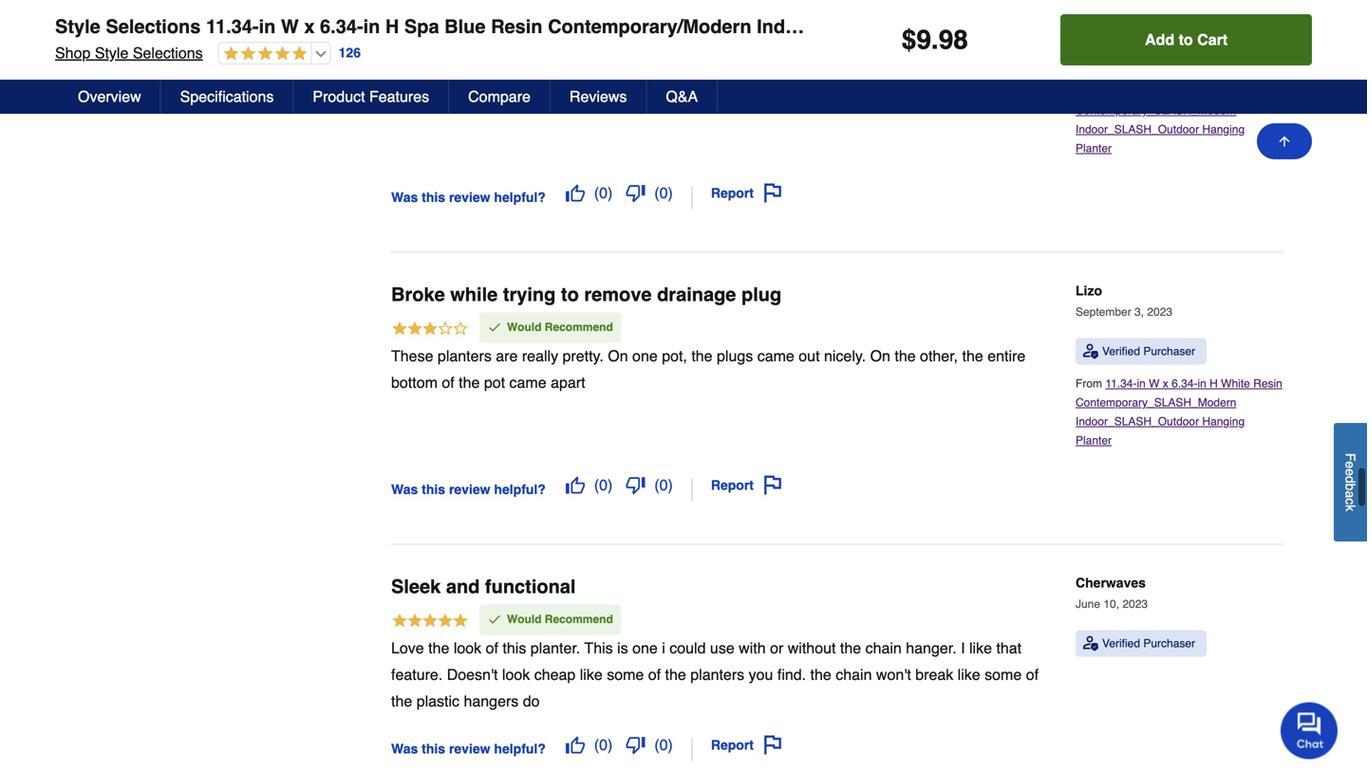 Task type: vqa. For each thing, say whether or not it's contained in the screenshot.
THE KITCHEN
no



Task type: locate. For each thing, give the bounding box(es) containing it.
1 horizontal spatial to
[[1179, 31, 1193, 48]]

verified purchaser down 10,
[[1102, 638, 1195, 651]]

) for thumb down image
[[668, 737, 673, 754]]

resin for first 11.34-in w x 6.34-in h white resin contemporary_slash_modern indoor_slash_outdoor hanging planter link
[[1253, 85, 1283, 98]]

2 vertical spatial 2023
[[1123, 598, 1148, 612]]

the down without
[[810, 666, 832, 684]]

1 vertical spatial 11.34-
[[1106, 85, 1137, 98]]

do
[[523, 693, 540, 711]]

0 vertical spatial report button
[[704, 177, 789, 210]]

wrapping
[[649, 55, 710, 73]]

would recommend for functional
[[507, 614, 613, 627]]

resin for second 11.34-in w x 6.34-in h white resin contemporary_slash_modern indoor_slash_outdoor hanging planter link from the top
[[1253, 378, 1283, 391]]

indoor_slash_outdoor down 'from'
[[1076, 416, 1199, 429]]

september left 29,
[[1076, 13, 1131, 27]]

use
[[471, 82, 495, 99], [710, 640, 735, 657]]

2 11.34-in w x 6.34-in h white resin contemporary_slash_modern indoor_slash_outdoor hanging planter link from the top
[[1076, 378, 1283, 448]]

one left the i
[[632, 640, 658, 657]]

2 11.34-in w x 6.34-in h white resin contemporary_slash_modern indoor_slash_outdoor hanging planter from the top
[[1076, 378, 1283, 448]]

style right shop
[[95, 44, 129, 62]]

1 vertical spatial a
[[1343, 491, 1358, 499]]

would right close image
[[507, 29, 542, 42]]

checkmark image
[[487, 320, 502, 335], [487, 612, 502, 628]]

0 vertical spatial contemporary_slash_modern
[[1076, 104, 1237, 117]]

2 vertical spatial hanging
[[1202, 416, 1245, 429]]

4.8 stars image
[[219, 46, 307, 63]]

( 0 ) for thumb down icon corresponding to september 3, 2023
[[654, 477, 673, 494]]

would recommend up planter.
[[507, 614, 613, 627]]

2 purchaser from the top
[[1144, 345, 1195, 359]]

helpful? for functional
[[494, 742, 546, 757]]

verified purchaser icon image down september 29, 2023
[[1083, 52, 1099, 67]]

indoor_slash_outdoor
[[1076, 123, 1199, 136], [1076, 416, 1199, 429]]

would for functional
[[507, 614, 542, 627]]

to
[[1179, 31, 1193, 48], [561, 284, 579, 306]]

1 vertical spatial hanging
[[1202, 123, 1245, 136]]

3 was from the top
[[391, 742, 418, 757]]

1 vertical spatial indoor_slash_outdoor
[[1076, 416, 1199, 429]]

even
[[434, 82, 467, 99]]

look up doesn't
[[454, 640, 482, 657]]

recommend up clear at the top of the page
[[567, 29, 635, 42]]

were
[[429, 55, 462, 73]]

cart
[[1197, 31, 1228, 48]]

verified purchaser icon image up 'from'
[[1083, 344, 1099, 360]]

( for thumb up icon corresponding to functional
[[594, 737, 599, 754]]

1 horizontal spatial planters
[[690, 666, 745, 684]]

1 vertical spatial 11.34-in w x 6.34-in h white resin contemporary_slash_modern indoor_slash_outdoor hanging planter link
[[1076, 378, 1283, 448]]

was for sleek and functional
[[391, 742, 418, 757]]

without
[[788, 640, 836, 657]]

1 checkmark image from the top
[[487, 320, 502, 335]]

use left with
[[710, 640, 735, 657]]

indoor_slash_outdoor down add
[[1076, 123, 1199, 136]]

x up the 4.8 stars image
[[304, 16, 315, 38]]

1 vertical spatial 6.34-
[[1172, 85, 1198, 98]]

w right 'from'
[[1149, 378, 1160, 391]]

2 on from the left
[[870, 347, 891, 365]]

other,
[[920, 347, 958, 365]]

1 vertical spatial report button
[[704, 470, 789, 502]]

chain left won't
[[836, 666, 872, 684]]

1 vertical spatial white
[[1221, 378, 1250, 391]]

use inside they were so old & rusted & the clear wrapping was not removable. such a waste of money. didn't even use
[[471, 82, 495, 99]]

1 vertical spatial recommend
[[545, 321, 613, 334]]

of inside these planters are really pretty. on one pot, the plugs came out nicely. on the other, the entire bottom of the pot came apart
[[442, 374, 455, 392]]

0 vertical spatial a
[[889, 55, 898, 73]]

verified purchaser icon image
[[1083, 52, 1099, 67], [1083, 344, 1099, 360], [1083, 637, 1099, 652]]

1 was from the top
[[391, 190, 418, 205]]

1 horizontal spatial look
[[502, 666, 530, 684]]

shop style selections
[[55, 44, 203, 62]]

11.34- down september 29, 2023
[[1106, 85, 1137, 98]]

e up d
[[1343, 462, 1358, 469]]

style selections 11.34-in w x 6.34-in h spa blue resin contemporary/modern indoor/outdoor hanging planter
[[55, 16, 1047, 38]]

w down add
[[1149, 85, 1160, 98]]

2 would recommend from the top
[[507, 614, 613, 627]]

11.34- down the 3,
[[1106, 378, 1137, 391]]

while
[[450, 284, 498, 306]]

&
[[511, 55, 521, 73], [572, 55, 582, 73]]

hanging for second 11.34-in w x 6.34-in h white resin contemporary_slash_modern indoor_slash_outdoor hanging planter link from the top
[[1202, 416, 1245, 429]]

2023 inside 'lizo september 3, 2023'
[[1147, 306, 1173, 319]]

1 white from the top
[[1221, 85, 1250, 98]]

2023 up add
[[1154, 13, 1179, 27]]

e
[[1343, 462, 1358, 469], [1343, 469, 1358, 476]]

1 verified from the top
[[1102, 53, 1140, 66]]

overview
[[78, 88, 141, 105]]

1 vertical spatial thumb up image
[[566, 736, 585, 755]]

the
[[586, 55, 607, 73], [692, 347, 713, 365], [895, 347, 916, 365], [962, 347, 983, 365], [459, 374, 480, 392], [428, 640, 449, 657], [840, 640, 861, 657], [665, 666, 686, 684], [810, 666, 832, 684], [391, 693, 412, 711]]

to right add
[[1179, 31, 1193, 48]]

1 thumb up image from the top
[[566, 476, 585, 495]]

style up shop
[[55, 16, 100, 38]]

checkmark image up are
[[487, 320, 502, 335]]

like down this
[[580, 666, 603, 684]]

1 vertical spatial 11.34-in w x 6.34-in h white resin contemporary_slash_modern indoor_slash_outdoor hanging planter
[[1076, 378, 1283, 448]]

2 vertical spatial verified purchaser icon image
[[1083, 637, 1099, 652]]

verified purchaser icon image down june
[[1083, 637, 1099, 652]]

review
[[449, 190, 490, 205], [449, 482, 490, 497], [449, 742, 490, 757]]

1 11.34-in w x 6.34-in h white resin contemporary_slash_modern indoor_slash_outdoor hanging planter from the top
[[1076, 85, 1283, 155]]

recommend up this
[[545, 614, 613, 627]]

this
[[422, 190, 445, 205], [422, 482, 445, 497], [503, 640, 526, 657], [422, 742, 445, 757]]

1 vertical spatial selections
[[133, 44, 203, 62]]

1 vertical spatial look
[[502, 666, 530, 684]]

0 vertical spatial verified purchaser
[[1102, 53, 1195, 66]]

use down so
[[471, 82, 495, 99]]

verified down september 29, 2023
[[1102, 53, 1140, 66]]

2 verified purchaser icon image from the top
[[1083, 344, 1099, 360]]

recommend
[[567, 29, 635, 42], [545, 321, 613, 334], [545, 614, 613, 627]]

6.34- up 126
[[320, 16, 363, 38]]

was this review helpful? for while
[[391, 482, 546, 497]]

features
[[369, 88, 429, 105]]

didn't
[[391, 82, 430, 99]]

0 vertical spatial one
[[632, 347, 658, 365]]

2 vertical spatial was
[[391, 742, 418, 757]]

contemporary_slash_modern down add
[[1076, 104, 1237, 117]]

contemporary_slash_modern down 'from'
[[1076, 397, 1237, 410]]

0 vertical spatial x
[[304, 16, 315, 38]]

0 vertical spatial style
[[55, 16, 100, 38]]

0 vertical spatial flag image
[[763, 184, 782, 203]]

selections up shop style selections
[[106, 16, 201, 38]]

a up k
[[1343, 491, 1358, 499]]

2023 inside cherwaves june 10, 2023
[[1123, 598, 1148, 612]]

1 vertical spatial thumb down image
[[626, 476, 645, 495]]

1 one from the top
[[632, 347, 658, 365]]

6.34-
[[320, 16, 363, 38], [1172, 85, 1198, 98], [1172, 378, 1198, 391]]

0 vertical spatial review
[[449, 190, 490, 205]]

of inside they were so old & rusted & the clear wrapping was not removable. such a waste of money. didn't even use
[[946, 55, 959, 73]]

0 vertical spatial 11.34-in w x 6.34-in h white resin contemporary_slash_modern indoor_slash_outdoor hanging planter link
[[1076, 85, 1283, 155]]

2 checkmark image from the top
[[487, 612, 502, 628]]

1 vertical spatial use
[[710, 640, 735, 657]]

the left "pot" on the left of page
[[459, 374, 480, 392]]

w up the 4.8 stars image
[[281, 16, 299, 38]]

0 vertical spatial selections
[[106, 16, 201, 38]]

in
[[259, 16, 276, 38], [363, 16, 380, 38], [1137, 85, 1146, 98], [1198, 85, 1207, 98], [1137, 378, 1146, 391], [1198, 378, 1207, 391]]

2 one from the top
[[632, 640, 658, 657]]

to inside button
[[1179, 31, 1193, 48]]

planters
[[438, 347, 492, 365], [690, 666, 745, 684]]

not
[[746, 55, 767, 73]]

the down 5 stars image
[[428, 640, 449, 657]]

2 vertical spatial report button
[[704, 730, 789, 762]]

report button
[[704, 177, 789, 210], [704, 470, 789, 502], [704, 730, 789, 762]]

0
[[599, 184, 608, 202], [660, 184, 668, 202], [599, 477, 608, 494], [660, 477, 668, 494], [599, 737, 608, 754], [660, 737, 668, 754]]

1 horizontal spatial use
[[710, 640, 735, 657]]

2023 for lizo
[[1147, 306, 1173, 319]]

2 was from the top
[[391, 482, 418, 497]]

1 vertical spatial verified purchaser icon image
[[1083, 344, 1099, 360]]

chain up won't
[[866, 640, 902, 657]]

the down feature.
[[391, 693, 412, 711]]

was
[[391, 190, 418, 205], [391, 482, 418, 497], [391, 742, 418, 757]]

planter
[[983, 16, 1047, 38], [1076, 142, 1112, 155], [1076, 435, 1112, 448]]

1 e from the top
[[1343, 462, 1358, 469]]

3 verified from the top
[[1102, 638, 1140, 651]]

x right 'from'
[[1163, 378, 1169, 391]]

2 vertical spatial resin
[[1253, 378, 1283, 391]]

& down would not recommend
[[572, 55, 582, 73]]

would recommend for trying
[[507, 321, 613, 334]]

planter for first 11.34-in w x 6.34-in h white resin contemporary_slash_modern indoor_slash_outdoor hanging planter link
[[1076, 142, 1112, 155]]

2 vertical spatial 6.34-
[[1172, 378, 1198, 391]]

would down functional at bottom left
[[507, 614, 542, 627]]

white for second 11.34-in w x 6.34-in h white resin contemporary_slash_modern indoor_slash_outdoor hanging planter link from the top
[[1221, 378, 1250, 391]]

2 september from the top
[[1076, 306, 1131, 319]]

on right nicely.
[[870, 347, 891, 365]]

0 vertical spatial verified
[[1102, 53, 1140, 66]]

0 vertical spatial 2023
[[1154, 13, 1179, 27]]

1 vertical spatial would recommend
[[507, 614, 613, 627]]

planters down could
[[690, 666, 745, 684]]

removable.
[[771, 55, 846, 73]]

one
[[632, 347, 658, 365], [632, 640, 658, 657]]

would recommend
[[507, 321, 613, 334], [507, 614, 613, 627]]

1 report from the top
[[711, 186, 754, 201]]

3 verified purchaser from the top
[[1102, 638, 1195, 651]]

recommend up pretty.
[[545, 321, 613, 334]]

1 vertical spatial purchaser
[[1144, 345, 1195, 359]]

from
[[1076, 378, 1106, 391]]

september down lizo
[[1076, 306, 1131, 319]]

1 horizontal spatial came
[[757, 347, 795, 365]]

$
[[902, 25, 917, 55]]

1 vertical spatial came
[[509, 374, 547, 392]]

out
[[799, 347, 820, 365]]

3 report button from the top
[[704, 730, 789, 762]]

purchaser
[[1144, 53, 1195, 66], [1144, 345, 1195, 359], [1144, 638, 1195, 651]]

look up do
[[502, 666, 530, 684]]

1 vertical spatial review
[[449, 482, 490, 497]]

lizo
[[1076, 284, 1102, 299]]

purchaser down the 3,
[[1144, 345, 1195, 359]]

would for trying
[[507, 321, 542, 334]]

1 vertical spatial was
[[391, 482, 418, 497]]

1 vertical spatial flag image
[[763, 476, 782, 495]]

add to cart button
[[1061, 14, 1312, 66]]

1 vertical spatial w
[[1149, 85, 1160, 98]]

1 vertical spatial was this review helpful?
[[391, 482, 546, 497]]

on right pretty.
[[608, 347, 628, 365]]

purchaser down cherwaves june 10, 2023 at the right of the page
[[1144, 638, 1195, 651]]

report for broke while trying to remove drainage plug
[[711, 478, 754, 493]]

0 vertical spatial checkmark image
[[487, 320, 502, 335]]

3 flag image from the top
[[763, 736, 782, 755]]

planters up "pot" on the left of page
[[438, 347, 492, 365]]

verified purchaser icon image for broke while trying to remove drainage plug
[[1083, 344, 1099, 360]]

clear
[[612, 55, 645, 73]]

verified down the 3,
[[1102, 345, 1140, 359]]

would
[[507, 29, 542, 42], [507, 321, 542, 334], [507, 614, 542, 627]]

2 some from the left
[[985, 666, 1022, 684]]

thumb up image
[[566, 476, 585, 495], [566, 736, 585, 755]]

2023 right the 3,
[[1147, 306, 1173, 319]]

2 would from the top
[[507, 321, 542, 334]]

2 report from the top
[[711, 478, 754, 493]]

purchaser down add
[[1144, 53, 1195, 66]]

2 vertical spatial verified purchaser
[[1102, 638, 1195, 651]]

1 vertical spatial 2023
[[1147, 306, 1173, 319]]

1 vertical spatial helpful?
[[494, 482, 546, 497]]

3 review from the top
[[449, 742, 490, 757]]

1 vertical spatial verified
[[1102, 345, 1140, 359]]

to right trying
[[561, 284, 579, 306]]

2 report button from the top
[[704, 470, 789, 502]]

3 purchaser from the top
[[1144, 638, 1195, 651]]

0 horizontal spatial came
[[509, 374, 547, 392]]

verified for broke while trying to remove drainage plug
[[1102, 345, 1140, 359]]

11.34-
[[206, 16, 259, 38], [1106, 85, 1137, 98], [1106, 378, 1137, 391]]

e up b
[[1343, 469, 1358, 476]]

11.34-in w x 6.34-in h white resin contemporary_slash_modern indoor_slash_outdoor hanging planter link
[[1076, 85, 1283, 155], [1076, 378, 1283, 448]]

2 thumb down image from the top
[[626, 476, 645, 495]]

2 vertical spatial verified
[[1102, 638, 1140, 651]]

thumb down image
[[626, 184, 645, 203], [626, 476, 645, 495]]

product
[[313, 88, 365, 105]]

0 vertical spatial was this review helpful?
[[391, 190, 546, 205]]

a
[[889, 55, 898, 73], [1343, 491, 1358, 499]]

planters inside these planters are really pretty. on one pot, the plugs came out nicely. on the other, the entire bottom of the pot came apart
[[438, 347, 492, 365]]

3 helpful? from the top
[[494, 742, 546, 757]]

i
[[961, 640, 965, 657]]

0 vertical spatial thumb down image
[[626, 184, 645, 203]]

checkmark image down sleek and functional
[[487, 612, 502, 628]]

of
[[946, 55, 959, 73], [442, 374, 455, 392], [486, 640, 498, 657], [648, 666, 661, 684], [1026, 666, 1039, 684]]

lizo september 3, 2023
[[1076, 284, 1173, 319]]

came
[[757, 347, 795, 365], [509, 374, 547, 392]]

1 horizontal spatial some
[[985, 666, 1022, 684]]

1 horizontal spatial on
[[870, 347, 891, 365]]

2 verified purchaser from the top
[[1102, 345, 1195, 359]]

2 vertical spatial review
[[449, 742, 490, 757]]

1 vertical spatial x
[[1163, 85, 1169, 98]]

some down the is at bottom
[[607, 666, 644, 684]]

2 white from the top
[[1221, 378, 1250, 391]]

came down really
[[509, 374, 547, 392]]

was this review helpful? for and
[[391, 742, 546, 757]]

came left out on the top right of page
[[757, 347, 795, 365]]

0 horizontal spatial &
[[511, 55, 521, 73]]

one left pot,
[[632, 347, 658, 365]]

helpful? for trying
[[494, 482, 546, 497]]

(
[[594, 184, 599, 202], [654, 184, 660, 202], [594, 477, 599, 494], [654, 477, 660, 494], [594, 737, 599, 754], [654, 737, 660, 754]]

1 indoor_slash_outdoor from the top
[[1076, 123, 1199, 136]]

0 vertical spatial 11.34-
[[206, 16, 259, 38]]

0 vertical spatial indoor_slash_outdoor
[[1076, 123, 1199, 136]]

like
[[969, 640, 992, 657], [580, 666, 603, 684], [958, 666, 981, 684]]

money.
[[963, 55, 1012, 73]]

0 horizontal spatial on
[[608, 347, 628, 365]]

add to cart
[[1145, 31, 1228, 48]]

2 was this review helpful? from the top
[[391, 482, 546, 497]]

0 vertical spatial would recommend
[[507, 321, 613, 334]]

0 vertical spatial purchaser
[[1144, 53, 1195, 66]]

2023 right 10,
[[1123, 598, 1148, 612]]

3 verified purchaser icon image from the top
[[1083, 637, 1099, 652]]

2 vertical spatial flag image
[[763, 736, 782, 755]]

report
[[711, 186, 754, 201], [711, 478, 754, 493], [711, 738, 754, 753]]

flag image
[[763, 184, 782, 203], [763, 476, 782, 495], [763, 736, 782, 755]]

some down that
[[985, 666, 1022, 684]]

some
[[607, 666, 644, 684], [985, 666, 1022, 684]]

0 horizontal spatial a
[[889, 55, 898, 73]]

arrow up image
[[1277, 134, 1292, 149]]

they were so old & rusted & the clear wrapping was not removable. such a waste of money. didn't even use
[[391, 55, 1012, 99]]

2 review from the top
[[449, 482, 490, 497]]

)
[[608, 184, 613, 202], [668, 184, 673, 202], [608, 477, 613, 494], [668, 477, 673, 494], [608, 737, 613, 754], [668, 737, 673, 754]]

would recommend up really
[[507, 321, 613, 334]]

2 helpful? from the top
[[494, 482, 546, 497]]

6.34- for first 11.34-in w x 6.34-in h white resin contemporary_slash_modern indoor_slash_outdoor hanging planter link
[[1172, 85, 1198, 98]]

the left "entire"
[[962, 347, 983, 365]]

resin
[[491, 16, 543, 38], [1253, 85, 1283, 98], [1253, 378, 1283, 391]]

the down the i
[[665, 666, 686, 684]]

verified purchaser down the 3,
[[1102, 345, 1195, 359]]

q&a button
[[647, 80, 718, 114]]

0 vertical spatial planters
[[438, 347, 492, 365]]

this for september 3, 2023
[[422, 482, 445, 497]]

1 thumb down image from the top
[[626, 184, 645, 203]]

3 was this review helpful? from the top
[[391, 742, 546, 757]]

selections up overview button
[[133, 44, 203, 62]]

this for september 29, 2023
[[422, 190, 445, 205]]

remove
[[584, 284, 652, 306]]

6.34- right 'from'
[[1172, 378, 1198, 391]]

verified purchaser for broke while trying to remove drainage plug
[[1102, 345, 1195, 359]]

h
[[385, 16, 399, 38], [1210, 85, 1218, 98], [1210, 378, 1218, 391]]

verified for sleek and functional
[[1102, 638, 1140, 651]]

& right old
[[511, 55, 521, 73]]

thumb down image
[[626, 736, 645, 755]]

0 vertical spatial helpful?
[[494, 190, 546, 205]]

find.
[[777, 666, 806, 684]]

1 vertical spatial planter
[[1076, 142, 1112, 155]]

11.34- up the 4.8 stars image
[[206, 16, 259, 38]]

sleek
[[391, 577, 441, 598]]

0 vertical spatial came
[[757, 347, 795, 365]]

the left clear at the top of the page
[[586, 55, 607, 73]]

white for first 11.34-in w x 6.34-in h white resin contemporary_slash_modern indoor_slash_outdoor hanging planter link
[[1221, 85, 1250, 98]]

0 vertical spatial was
[[391, 190, 418, 205]]

3 report from the top
[[711, 738, 754, 753]]

recommend for trying
[[545, 321, 613, 334]]

0 vertical spatial use
[[471, 82, 495, 99]]

1 horizontal spatial &
[[572, 55, 582, 73]]

indoor/outdoor
[[757, 16, 896, 38]]

thumb down image for september 29, 2023
[[626, 184, 645, 203]]

was for broke while trying to remove drainage plug
[[391, 482, 418, 497]]

contemporary_slash_modern
[[1076, 104, 1237, 117], [1076, 397, 1237, 410]]

1 would recommend from the top
[[507, 321, 613, 334]]

2 vertical spatial helpful?
[[494, 742, 546, 757]]

x down add
[[1163, 85, 1169, 98]]

2 thumb up image from the top
[[566, 736, 585, 755]]

would up really
[[507, 321, 542, 334]]

3 would from the top
[[507, 614, 542, 627]]

0 vertical spatial hanging
[[901, 16, 977, 38]]

2 vertical spatial x
[[1163, 378, 1169, 391]]

plastic
[[417, 693, 460, 711]]

( 0 ) for thumb down image
[[654, 737, 673, 754]]

compare button
[[449, 80, 551, 114]]

2 indoor_slash_outdoor from the top
[[1076, 416, 1199, 429]]

2 verified from the top
[[1102, 345, 1140, 359]]

1 vertical spatial contemporary_slash_modern
[[1076, 397, 1237, 410]]

not
[[545, 29, 564, 42]]

2023
[[1154, 13, 1179, 27], [1147, 306, 1173, 319], [1123, 598, 1148, 612]]

( 0 ) for thumb up icon corresponding to functional
[[594, 737, 613, 754]]

2 flag image from the top
[[763, 476, 782, 495]]

the right pot,
[[692, 347, 713, 365]]

verified down 10,
[[1102, 638, 1140, 651]]

0 horizontal spatial planters
[[438, 347, 492, 365]]

verified purchaser down add
[[1102, 53, 1195, 66]]

verified purchaser icon image for sleek and functional
[[1083, 637, 1099, 652]]

this inside love the look of this planter. this is one i could use with or without the chain hanger. i like that feature. doesn't look cheap like some of the planters you find. the chain won't break like some of the plastic hangers do
[[503, 640, 526, 657]]

2 vertical spatial purchaser
[[1144, 638, 1195, 651]]

6.34- down add to cart button
[[1172, 85, 1198, 98]]

98
[[939, 25, 968, 55]]

1 vertical spatial h
[[1210, 85, 1218, 98]]

0 vertical spatial report
[[711, 186, 754, 201]]

0 horizontal spatial some
[[607, 666, 644, 684]]

f
[[1343, 453, 1358, 462]]

a right such at top
[[889, 55, 898, 73]]

2 vertical spatial report
[[711, 738, 754, 753]]

flag image for broke while trying to remove drainage plug
[[763, 476, 782, 495]]

( 0 )
[[594, 184, 613, 202], [654, 184, 673, 202], [594, 477, 613, 494], [654, 477, 673, 494], [594, 737, 613, 754], [654, 737, 673, 754]]

planters inside love the look of this planter. this is one i could use with or without the chain hanger. i like that feature. doesn't look cheap like some of the planters you find. the chain won't break like some of the plastic hangers do
[[690, 666, 745, 684]]

1 vertical spatial resin
[[1253, 85, 1283, 98]]

report button for broke while trying to remove drainage plug
[[704, 470, 789, 502]]

0 vertical spatial recommend
[[567, 29, 635, 42]]

6.34- for second 11.34-in w x 6.34-in h white resin contemporary_slash_modern indoor_slash_outdoor hanging planter link from the top
[[1172, 378, 1198, 391]]



Task type: describe. For each thing, give the bounding box(es) containing it.
0 vertical spatial chain
[[866, 640, 902, 657]]

2023 for cherwaves
[[1123, 598, 1148, 612]]

( for thumb up image
[[594, 184, 599, 202]]

that
[[996, 640, 1022, 657]]

love
[[391, 640, 424, 657]]

thumb down image for september 3, 2023
[[626, 476, 645, 495]]

shop
[[55, 44, 91, 62]]

0 vertical spatial w
[[281, 16, 299, 38]]

thumb up image
[[566, 184, 585, 203]]

1 star image
[[391, 27, 469, 48]]

review for and
[[449, 742, 490, 757]]

$ 9 . 98
[[902, 25, 968, 55]]

a inside f e e d b a c k button
[[1343, 491, 1358, 499]]

plugs
[[717, 347, 753, 365]]

contemporary/modern
[[548, 16, 752, 38]]

product features
[[313, 88, 429, 105]]

3,
[[1135, 306, 1144, 319]]

) for thumb up icon corresponding to functional
[[608, 737, 613, 754]]

( 0 ) for thumb down icon associated with september 29, 2023
[[654, 184, 673, 202]]

2 e from the top
[[1343, 469, 1358, 476]]

1 verified purchaser from the top
[[1102, 53, 1195, 66]]

0 vertical spatial resin
[[491, 16, 543, 38]]

hangers
[[464, 693, 519, 711]]

) for thumb up icon related to trying
[[608, 477, 613, 494]]

feature.
[[391, 666, 443, 684]]

add
[[1145, 31, 1175, 48]]

could
[[670, 640, 706, 657]]

sleek and functional
[[391, 577, 576, 598]]

checkmark image for functional
[[487, 612, 502, 628]]

1 helpful? from the top
[[494, 190, 546, 205]]

recommend for functional
[[545, 614, 613, 627]]

1 some from the left
[[607, 666, 644, 684]]

0 vertical spatial 6.34-
[[320, 16, 363, 38]]

thumb up image for functional
[[566, 736, 585, 755]]

1 11.34-in w x 6.34-in h white resin contemporary_slash_modern indoor_slash_outdoor hanging planter link from the top
[[1076, 85, 1283, 155]]

i
[[662, 640, 665, 657]]

a inside they were so old & rusted & the clear wrapping was not removable. such a waste of money. didn't even use
[[889, 55, 898, 73]]

cheap
[[534, 666, 576, 684]]

the right without
[[840, 640, 861, 657]]

d
[[1343, 476, 1358, 484]]

2 vertical spatial 11.34-
[[1106, 378, 1137, 391]]

c
[[1343, 499, 1358, 505]]

such
[[851, 55, 885, 73]]

( 0 ) for thumb up image
[[594, 184, 613, 202]]

reviews
[[570, 88, 627, 105]]

0 for thumb up icon corresponding to functional
[[599, 737, 608, 754]]

1 september from the top
[[1076, 13, 1131, 27]]

close image
[[487, 27, 502, 43]]

1 purchaser from the top
[[1144, 53, 1195, 66]]

plug
[[742, 284, 782, 306]]

are
[[496, 347, 518, 365]]

1 review from the top
[[449, 190, 490, 205]]

you
[[749, 666, 773, 684]]

0 vertical spatial h
[[385, 16, 399, 38]]

0 horizontal spatial look
[[454, 640, 482, 657]]

cherwaves
[[1076, 576, 1146, 591]]

trying
[[503, 284, 556, 306]]

thumb up image for trying
[[566, 476, 585, 495]]

specifications
[[180, 88, 274, 105]]

report button for sleek and functional
[[704, 730, 789, 762]]

like down i
[[958, 666, 981, 684]]

love the look of this planter. this is one i could use with or without the chain hanger. i like that feature. doesn't look cheap like some of the planters you find. the chain won't break like some of the plastic hangers do
[[391, 640, 1039, 711]]

pretty.
[[563, 347, 604, 365]]

waste
[[902, 55, 942, 73]]

review for while
[[449, 482, 490, 497]]

broke
[[391, 284, 445, 306]]

was
[[715, 55, 742, 73]]

these
[[391, 347, 433, 365]]

1 vertical spatial to
[[561, 284, 579, 306]]

cherwaves june 10, 2023
[[1076, 576, 1148, 612]]

spa
[[404, 16, 439, 38]]

this for june 10, 2023
[[422, 742, 445, 757]]

11.34-in w x 6.34-in h white resin contemporary_slash_modern indoor_slash_outdoor hanging planter for first 11.34-in w x 6.34-in h white resin contemporary_slash_modern indoor_slash_outdoor hanging planter link
[[1076, 85, 1283, 155]]

pot,
[[662, 347, 687, 365]]

1 vertical spatial chain
[[836, 666, 872, 684]]

9
[[917, 25, 931, 55]]

) for thumb down icon associated with september 29, 2023
[[668, 184, 673, 202]]

really
[[522, 347, 558, 365]]

september inside 'lizo september 3, 2023'
[[1076, 306, 1131, 319]]

planter.
[[531, 640, 580, 657]]

pot
[[484, 374, 505, 392]]

june
[[1076, 598, 1100, 612]]

the left other,
[[895, 347, 916, 365]]

chat invite button image
[[1281, 702, 1339, 760]]

b
[[1343, 484, 1358, 491]]

this
[[584, 640, 613, 657]]

1 report button from the top
[[704, 177, 789, 210]]

k
[[1343, 505, 1358, 512]]

) for thumb up image
[[608, 184, 613, 202]]

and
[[446, 577, 480, 598]]

1 on from the left
[[608, 347, 628, 365]]

entire
[[988, 347, 1026, 365]]

f e e d b a c k button
[[1334, 423, 1367, 542]]

with
[[739, 640, 766, 657]]

1 would from the top
[[507, 29, 542, 42]]

2 vertical spatial h
[[1210, 378, 1218, 391]]

2 contemporary_slash_modern from the top
[[1076, 397, 1237, 410]]

1 verified purchaser icon image from the top
[[1083, 52, 1099, 67]]

1 vertical spatial style
[[95, 44, 129, 62]]

1 flag image from the top
[[763, 184, 782, 203]]

0 for thumb up image
[[599, 184, 608, 202]]

blue
[[445, 16, 486, 38]]

would not recommend
[[507, 29, 635, 42]]

one inside love the look of this planter. this is one i could use with or without the chain hanger. i like that feature. doesn't look cheap like some of the planters you find. the chain won't break like some of the plastic hangers do
[[632, 640, 658, 657]]

report for sleek and functional
[[711, 738, 754, 753]]

f e e d b a c k
[[1343, 453, 1358, 512]]

specifications button
[[161, 80, 294, 114]]

purchaser for broke while trying to remove drainage plug
[[1144, 345, 1195, 359]]

reviews button
[[551, 80, 647, 114]]

1 contemporary_slash_modern from the top
[[1076, 104, 1237, 117]]

drainage
[[657, 284, 736, 306]]

rusted
[[525, 55, 568, 73]]

nicely.
[[824, 347, 866, 365]]

september 29, 2023
[[1076, 13, 1179, 27]]

functional
[[485, 577, 576, 598]]

checkmark image for trying
[[487, 320, 502, 335]]

apart
[[551, 374, 585, 392]]

these planters are really pretty. on one pot, the plugs came out nicely. on the other, the entire bottom of the pot came apart
[[391, 347, 1026, 392]]

1 was this review helpful? from the top
[[391, 190, 546, 205]]

5 stars image
[[391, 612, 469, 633]]

hanger.
[[906, 640, 957, 657]]

bottom
[[391, 374, 438, 392]]

2 & from the left
[[572, 55, 582, 73]]

( for thumb up icon related to trying
[[594, 477, 599, 494]]

flag image for sleek and functional
[[763, 736, 782, 755]]

0 for thumb up icon related to trying
[[599, 477, 608, 494]]

29,
[[1135, 13, 1150, 27]]

( 0 ) for thumb up icon related to trying
[[594, 477, 613, 494]]

0 for thumb down image
[[660, 737, 668, 754]]

q&a
[[666, 88, 698, 105]]

0 vertical spatial planter
[[983, 16, 1047, 38]]

or
[[770, 640, 784, 657]]

planter for second 11.34-in w x 6.34-in h white resin contemporary_slash_modern indoor_slash_outdoor hanging planter link from the top
[[1076, 435, 1112, 448]]

product features button
[[294, 80, 449, 114]]

old
[[487, 55, 507, 73]]

broke while trying to remove drainage plug
[[391, 284, 782, 306]]

the inside they were so old & rusted & the clear wrapping was not removable. such a waste of money. didn't even use
[[586, 55, 607, 73]]

they
[[391, 55, 425, 73]]

11.34-in w x 6.34-in h white resin contemporary_slash_modern indoor_slash_outdoor hanging planter for second 11.34-in w x 6.34-in h white resin contemporary_slash_modern indoor_slash_outdoor hanging planter link from the top
[[1076, 378, 1283, 448]]

one inside these planters are really pretty. on one pot, the plugs came out nicely. on the other, the entire bottom of the pot came apart
[[632, 347, 658, 365]]

like right i
[[969, 640, 992, 657]]

3 stars image
[[391, 320, 469, 340]]

) for thumb down icon corresponding to september 3, 2023
[[668, 477, 673, 494]]

( for thumb down image
[[654, 737, 660, 754]]

2 vertical spatial w
[[1149, 378, 1160, 391]]

verified purchaser for sleek and functional
[[1102, 638, 1195, 651]]

hanging for first 11.34-in w x 6.34-in h white resin contemporary_slash_modern indoor_slash_outdoor hanging planter link
[[1202, 123, 1245, 136]]

doesn't
[[447, 666, 498, 684]]

10,
[[1104, 598, 1119, 612]]

use inside love the look of this planter. this is one i could use with or without the chain hanger. i like that feature. doesn't look cheap like some of the planters you find. the chain won't break like some of the plastic hangers do
[[710, 640, 735, 657]]

purchaser for sleek and functional
[[1144, 638, 1195, 651]]

1 & from the left
[[511, 55, 521, 73]]

126
[[339, 45, 361, 60]]

won't
[[876, 666, 911, 684]]



